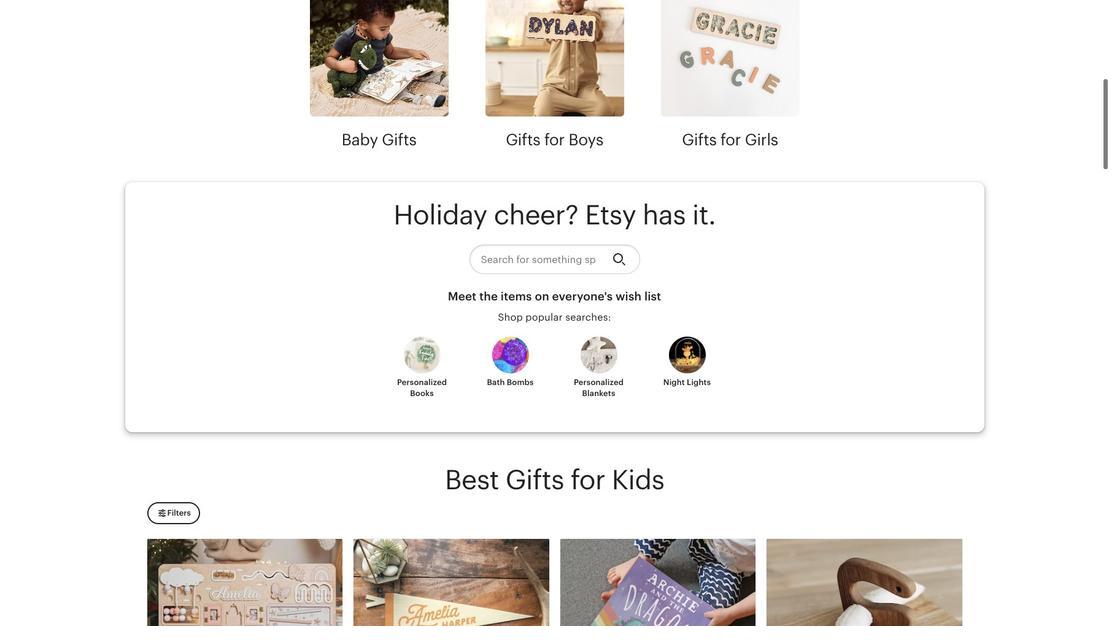 Task type: vqa. For each thing, say whether or not it's contained in the screenshot.
the Personalized Blankets at the right of page
yes



Task type: describe. For each thing, give the bounding box(es) containing it.
etsy
[[585, 200, 636, 231]]

girls
[[745, 131, 778, 149]]

night lights link
[[651, 337, 724, 398]]

filters
[[167, 509, 191, 518]]

for for boys
[[544, 131, 565, 149]]

best gifts for kids
[[445, 465, 665, 496]]

bath bombs
[[487, 378, 534, 387]]

meet
[[448, 290, 477, 303]]

night
[[664, 378, 685, 387]]

popular
[[526, 312, 563, 323]]

cheer?
[[494, 200, 579, 231]]

blankets
[[582, 389, 616, 398]]

kids
[[612, 465, 665, 496]]

personalized books
[[397, 378, 447, 398]]

shop
[[498, 312, 523, 323]]

gifts for boys
[[506, 131, 604, 149]]

has
[[643, 200, 686, 231]]

the
[[480, 290, 498, 303]]

bath
[[487, 378, 505, 387]]

baby
[[342, 131, 378, 149]]

personalized dragon story book - kids , christening, baptism, new baby and baby birthday, christmas eve box fillers,   ideas image
[[560, 540, 756, 627]]

safe wooden knife for kids, children's utensil montessori knife, toddler vegetable and fruit cutter, oak chopper image
[[767, 540, 962, 627]]

gifts for boys image
[[485, 0, 624, 116]]

everyone's
[[552, 290, 613, 303]]

bath bombs link
[[474, 337, 547, 398]]

Search for something special text field
[[469, 245, 603, 274]]

items
[[501, 290, 532, 303]]

filters button
[[147, 503, 200, 525]]



Task type: locate. For each thing, give the bounding box(es) containing it.
baby gifts
[[342, 131, 417, 149]]

for
[[544, 131, 565, 149], [721, 131, 741, 149], [571, 465, 605, 496]]

bombs
[[507, 378, 534, 387]]

personalized blankets link
[[562, 337, 636, 400]]

wish
[[616, 290, 642, 303]]

for left girls
[[721, 131, 741, 149]]

baby gifts image
[[310, 0, 449, 116]]

gifts
[[382, 131, 417, 149], [506, 131, 540, 149], [682, 131, 717, 149], [506, 465, 564, 496]]

searches:
[[566, 312, 611, 323]]

personalized up books
[[397, 378, 447, 387]]

1 personalized from the left
[[397, 378, 447, 387]]

personalized for blankets
[[574, 378, 624, 387]]

books
[[410, 389, 434, 398]]

for for girls
[[721, 131, 741, 149]]

for left 'boys' on the right
[[544, 131, 565, 149]]

personalized blankets
[[574, 378, 624, 398]]

night lights
[[664, 378, 711, 387]]

0 horizontal spatial personalized
[[397, 378, 447, 387]]

1 horizontal spatial personalized
[[574, 378, 624, 387]]

it.
[[692, 200, 716, 231]]

for left kids
[[571, 465, 605, 496]]

2 personalized from the left
[[574, 378, 624, 387]]

personalized books link
[[385, 337, 459, 400]]

personalized name sign felt pennant | custom neutral vintage style banner flag, kids room, nursery wall art, boys girls home decor gift image
[[354, 540, 549, 627]]

gifts for girls image
[[661, 0, 800, 116]]

lights
[[687, 378, 711, 387]]

list
[[645, 290, 661, 303]]

personalized up blankets
[[574, 378, 624, 387]]

meet the items on everyone's wish list
[[448, 290, 661, 303]]

1 horizontal spatial for
[[571, 465, 605, 496]]

shop popular searches:
[[498, 312, 611, 323]]

personalized for books
[[397, 378, 447, 387]]

personalized
[[397, 378, 447, 387], [574, 378, 624, 387]]

best
[[445, 465, 499, 496]]

None search field
[[469, 245, 640, 274]]

holiday
[[394, 200, 487, 231]]

0 horizontal spatial for
[[544, 131, 565, 149]]

2 horizontal spatial for
[[721, 131, 741, 149]]

busy board baby girl gift montessori board for toddlers gifts for kids wooden activity toy sensory personalized birthday gift 1 2 3 year old image
[[147, 540, 343, 627]]

boys
[[569, 131, 604, 149]]

holiday cheer? etsy has it.
[[394, 200, 716, 231]]

gifts for girls
[[682, 131, 778, 149]]

on
[[535, 290, 549, 303]]



